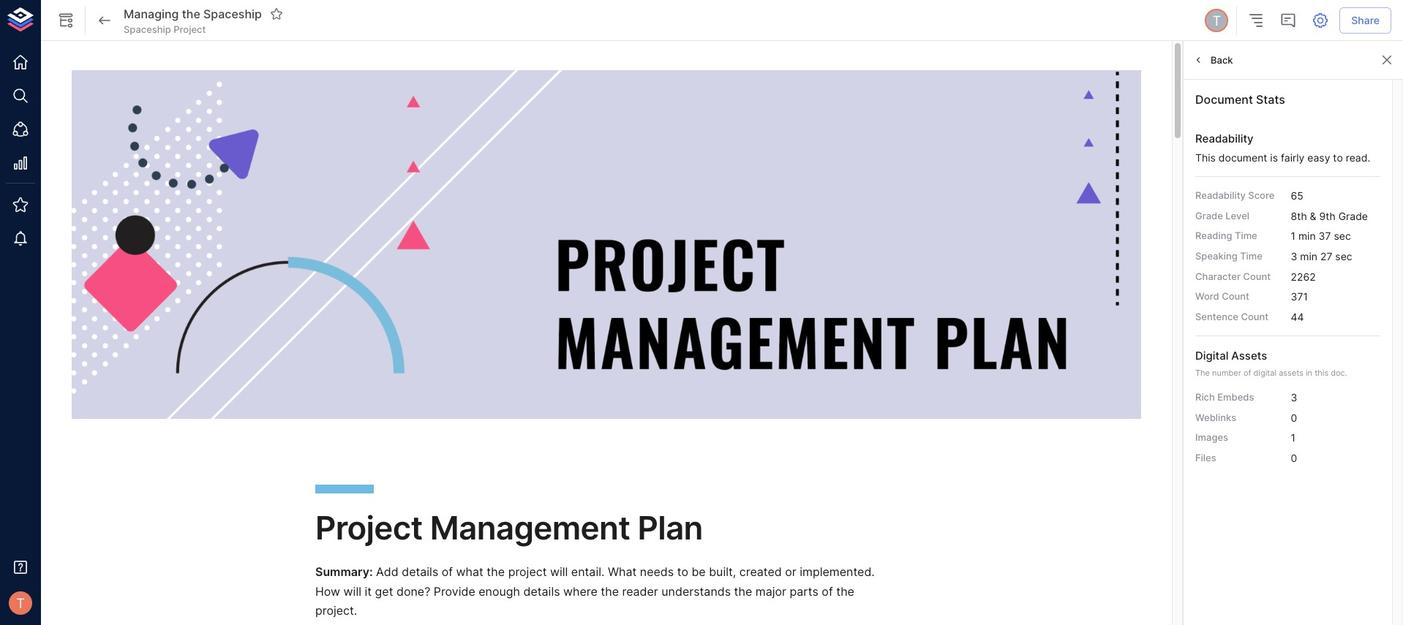 Task type: locate. For each thing, give the bounding box(es) containing it.
time
[[1236, 230, 1258, 242], [1241, 250, 1263, 262]]

how
[[315, 585, 340, 599]]

min
[[1299, 230, 1317, 243], [1301, 250, 1318, 263]]

min left the 27
[[1301, 250, 1318, 263]]

0 horizontal spatial details
[[402, 565, 439, 580]]

1 vertical spatial to
[[678, 565, 689, 580]]

time down level
[[1236, 230, 1258, 242]]

of down assets
[[1244, 368, 1252, 378]]

count for character count
[[1244, 271, 1271, 282]]

the down created
[[735, 585, 753, 599]]

1 vertical spatial 3
[[1292, 392, 1298, 404]]

show wiki image
[[57, 12, 75, 29]]

1 vertical spatial count
[[1222, 291, 1250, 302]]

digital
[[1254, 368, 1277, 378]]

0 vertical spatial 0
[[1292, 412, 1298, 424]]

doc.
[[1332, 368, 1348, 378]]

0
[[1292, 412, 1298, 424], [1292, 452, 1298, 465]]

1 vertical spatial spaceship
[[124, 23, 171, 35]]

readability up grade level
[[1196, 190, 1246, 201]]

the down what
[[601, 585, 619, 599]]

project up add
[[315, 509, 423, 549]]

1 vertical spatial 1
[[1292, 432, 1296, 444]]

0 vertical spatial time
[[1236, 230, 1258, 242]]

0 horizontal spatial to
[[678, 565, 689, 580]]

sec right the 27
[[1336, 250, 1353, 263]]

will left it
[[344, 585, 362, 599]]

1 horizontal spatial will
[[550, 565, 568, 580]]

1 for 1
[[1292, 432, 1296, 444]]

1 vertical spatial min
[[1301, 250, 1318, 263]]

2262
[[1292, 271, 1317, 283]]

3 up 2262
[[1292, 250, 1298, 263]]

character count
[[1196, 271, 1271, 282]]

readability inside "readability this document is fairly easy to read."
[[1196, 132, 1254, 146]]

1 down 8th
[[1292, 230, 1296, 243]]

0 vertical spatial 3
[[1292, 250, 1298, 263]]

3 for 3 min 27 sec
[[1292, 250, 1298, 263]]

3 for 3
[[1292, 392, 1298, 404]]

1 grade from the left
[[1196, 210, 1224, 222]]

word
[[1196, 291, 1220, 302]]

sentence
[[1196, 311, 1239, 323]]

1 vertical spatial sec
[[1336, 250, 1353, 263]]

sec right the 37
[[1335, 230, 1352, 243]]

1 horizontal spatial project
[[315, 509, 423, 549]]

count down "speaking time"
[[1244, 271, 1271, 282]]

0 vertical spatial readability
[[1196, 132, 1254, 146]]

managing
[[124, 6, 179, 21]]

1 vertical spatial 0
[[1292, 452, 1298, 465]]

the
[[182, 6, 200, 21], [487, 565, 505, 580], [601, 585, 619, 599], [735, 585, 753, 599], [837, 585, 855, 599]]

digital
[[1196, 349, 1229, 363]]

2 vertical spatial count
[[1242, 311, 1269, 323]]

1 horizontal spatial to
[[1334, 151, 1344, 164]]

8th & 9th grade
[[1292, 210, 1369, 222]]

3
[[1292, 250, 1298, 263], [1292, 392, 1298, 404]]

will up the where
[[550, 565, 568, 580]]

0 horizontal spatial grade
[[1196, 210, 1224, 222]]

details down 'project' on the bottom left of page
[[524, 585, 560, 599]]

spaceship left favorite icon
[[204, 6, 262, 21]]

count right sentence
[[1242, 311, 1269, 323]]

sentence count
[[1196, 311, 1269, 323]]

will
[[550, 565, 568, 580], [344, 585, 362, 599]]

character
[[1196, 271, 1241, 282]]

details
[[402, 565, 439, 580], [524, 585, 560, 599]]

comments image
[[1280, 12, 1298, 29]]

1 horizontal spatial of
[[822, 585, 833, 599]]

2 readability from the top
[[1196, 190, 1246, 201]]

1 vertical spatial t
[[16, 596, 25, 612]]

plan
[[638, 509, 703, 549]]

readability for readability this document is fairly easy to read.
[[1196, 132, 1254, 146]]

needs
[[640, 565, 674, 580]]

0 vertical spatial 1
[[1292, 230, 1296, 243]]

readability for readability score
[[1196, 190, 1246, 201]]

0 horizontal spatial spaceship
[[124, 23, 171, 35]]

grade up reading
[[1196, 210, 1224, 222]]

grade
[[1196, 210, 1224, 222], [1339, 210, 1369, 222]]

to
[[1334, 151, 1344, 164], [678, 565, 689, 580]]

document
[[1196, 92, 1254, 107]]

to inside add details of what the project will entail. what needs to be built, created or implemented. how will it get done? provide enough details where the reader understands the major parts of the project.
[[678, 565, 689, 580]]

3 down assets
[[1292, 392, 1298, 404]]

weblinks
[[1196, 412, 1237, 424]]

speaking
[[1196, 250, 1238, 262]]

0 horizontal spatial t button
[[4, 588, 37, 620]]

1 horizontal spatial t
[[1213, 12, 1222, 28]]

go back image
[[96, 12, 113, 29]]

0 vertical spatial min
[[1299, 230, 1317, 243]]

get
[[375, 585, 393, 599]]

0 vertical spatial count
[[1244, 271, 1271, 282]]

read.
[[1347, 151, 1371, 164]]

1 vertical spatial will
[[344, 585, 362, 599]]

to inside "readability this document is fairly easy to read."
[[1334, 151, 1344, 164]]

is
[[1271, 151, 1279, 164]]

digital assets the number of digital assets in this doc.
[[1196, 349, 1348, 378]]

1 horizontal spatial grade
[[1339, 210, 1369, 222]]

1 vertical spatial details
[[524, 585, 560, 599]]

to right easy
[[1334, 151, 1344, 164]]

min left the 37
[[1299, 230, 1317, 243]]

2 3 from the top
[[1292, 392, 1298, 404]]

grade right 9th
[[1339, 210, 1369, 222]]

readability
[[1196, 132, 1254, 146], [1196, 190, 1246, 201]]

readability up document
[[1196, 132, 1254, 146]]

1
[[1292, 230, 1296, 243], [1292, 432, 1296, 444]]

of down implemented.
[[822, 585, 833, 599]]

0 horizontal spatial t
[[16, 596, 25, 612]]

1 vertical spatial project
[[315, 509, 423, 549]]

grade level
[[1196, 210, 1250, 222]]

the up enough
[[487, 565, 505, 580]]

score
[[1249, 190, 1275, 201]]

8th
[[1292, 210, 1308, 222]]

0 vertical spatial of
[[1244, 368, 1252, 378]]

share button
[[1340, 7, 1392, 34]]

0 vertical spatial to
[[1334, 151, 1344, 164]]

project
[[174, 23, 206, 35], [315, 509, 423, 549]]

1 1 from the top
[[1292, 230, 1296, 243]]

spaceship down managing
[[124, 23, 171, 35]]

to left be
[[678, 565, 689, 580]]

done?
[[397, 585, 431, 599]]

images
[[1196, 432, 1229, 444]]

t button
[[1204, 7, 1231, 34], [4, 588, 37, 620]]

min for 1
[[1299, 230, 1317, 243]]

word count
[[1196, 291, 1250, 302]]

time up character count
[[1241, 250, 1263, 262]]

2 vertical spatial of
[[822, 585, 833, 599]]

0 vertical spatial project
[[174, 23, 206, 35]]

of
[[1244, 368, 1252, 378], [442, 565, 453, 580], [822, 585, 833, 599]]

371
[[1292, 291, 1309, 303]]

1 horizontal spatial details
[[524, 585, 560, 599]]

of up provide
[[442, 565, 453, 580]]

min for 3
[[1301, 250, 1318, 263]]

share
[[1352, 14, 1380, 26]]

1 vertical spatial readability
[[1196, 190, 1246, 201]]

the up spaceship project
[[182, 6, 200, 21]]

t
[[1213, 12, 1222, 28], [16, 596, 25, 612]]

sec for 1 min 37 sec
[[1335, 230, 1352, 243]]

2 horizontal spatial of
[[1244, 368, 1252, 378]]

1 readability from the top
[[1196, 132, 1254, 146]]

2 1 from the top
[[1292, 432, 1296, 444]]

of inside digital assets the number of digital assets in this doc.
[[1244, 368, 1252, 378]]

2 0 from the top
[[1292, 452, 1298, 465]]

in
[[1307, 368, 1313, 378]]

1 vertical spatial time
[[1241, 250, 1263, 262]]

project down the managing the spaceship
[[174, 23, 206, 35]]

details up 'done?'
[[402, 565, 439, 580]]

1 vertical spatial of
[[442, 565, 453, 580]]

0 vertical spatial spaceship
[[204, 6, 262, 21]]

count
[[1244, 271, 1271, 282], [1222, 291, 1250, 302], [1242, 311, 1269, 323]]

1 vertical spatial t button
[[4, 588, 37, 620]]

favorite image
[[270, 7, 283, 20]]

0 vertical spatial t
[[1213, 12, 1222, 28]]

1 horizontal spatial spaceship
[[204, 6, 262, 21]]

0 vertical spatial t button
[[1204, 7, 1231, 34]]

entail.
[[572, 565, 605, 580]]

0 vertical spatial details
[[402, 565, 439, 580]]

reading time
[[1196, 230, 1258, 242]]

1 down assets
[[1292, 432, 1296, 444]]

time for speaking time
[[1241, 250, 1263, 262]]

sec
[[1335, 230, 1352, 243], [1336, 250, 1353, 263]]

0 vertical spatial sec
[[1335, 230, 1352, 243]]

count down character count
[[1222, 291, 1250, 302]]

1 3 from the top
[[1292, 250, 1298, 263]]

spaceship
[[204, 6, 262, 21], [124, 23, 171, 35]]



Task type: vqa. For each thing, say whether or not it's contained in the screenshot.
Hide Wiki image
no



Task type: describe. For each thing, give the bounding box(es) containing it.
3 min 27 sec
[[1292, 250, 1353, 263]]

number
[[1213, 368, 1242, 378]]

add
[[376, 565, 399, 580]]

0 horizontal spatial of
[[442, 565, 453, 580]]

the down implemented.
[[837, 585, 855, 599]]

files
[[1196, 452, 1217, 464]]

parts
[[790, 585, 819, 599]]

what
[[456, 565, 484, 580]]

1 for 1 min 37 sec
[[1292, 230, 1296, 243]]

project management plan
[[315, 509, 703, 549]]

where
[[564, 585, 598, 599]]

embeds
[[1218, 392, 1255, 403]]

understands
[[662, 585, 731, 599]]

managing the spaceship
[[124, 6, 262, 21]]

1 0 from the top
[[1292, 412, 1298, 424]]

the
[[1196, 368, 1211, 378]]

add details of what the project will entail. what needs to be built, created or implemented. how will it get done? provide enough details where the reader understands the major parts of the project.
[[315, 565, 879, 619]]

level
[[1226, 210, 1250, 222]]

37
[[1319, 230, 1332, 243]]

sec for 3 min 27 sec
[[1336, 250, 1353, 263]]

2 grade from the left
[[1339, 210, 1369, 222]]

stats
[[1257, 92, 1286, 107]]

project
[[508, 565, 547, 580]]

rich
[[1196, 392, 1216, 403]]

1 min 37 sec
[[1292, 230, 1352, 243]]

this
[[1315, 368, 1329, 378]]

count for word count
[[1222, 291, 1250, 302]]

spaceship project link
[[124, 23, 206, 36]]

document
[[1219, 151, 1268, 164]]

65
[[1292, 190, 1304, 202]]

table of contents image
[[1248, 12, 1266, 29]]

count for sentence count
[[1242, 311, 1269, 323]]

project.
[[315, 604, 357, 619]]

summary:
[[315, 565, 373, 580]]

rich embeds
[[1196, 392, 1255, 403]]

be
[[692, 565, 706, 580]]

it
[[365, 585, 372, 599]]

0 horizontal spatial project
[[174, 23, 206, 35]]

reader
[[623, 585, 659, 599]]

speaking time
[[1196, 250, 1263, 262]]

back
[[1211, 54, 1234, 66]]

settings image
[[1313, 12, 1330, 29]]

readability this document is fairly easy to read.
[[1196, 132, 1371, 164]]

9th
[[1320, 210, 1336, 222]]

27
[[1321, 250, 1333, 263]]

easy
[[1308, 151, 1331, 164]]

or
[[786, 565, 797, 580]]

0 vertical spatial will
[[550, 565, 568, 580]]

management
[[430, 509, 630, 549]]

this
[[1196, 151, 1216, 164]]

44
[[1292, 311, 1305, 323]]

provide
[[434, 585, 476, 599]]

readability score
[[1196, 190, 1275, 201]]

time for reading time
[[1236, 230, 1258, 242]]

implemented.
[[800, 565, 875, 580]]

enough
[[479, 585, 520, 599]]

major
[[756, 585, 787, 599]]

back button
[[1190, 49, 1237, 71]]

document stats
[[1196, 92, 1286, 107]]

&
[[1311, 210, 1317, 222]]

assets
[[1280, 368, 1304, 378]]

fairly
[[1282, 151, 1305, 164]]

assets
[[1232, 349, 1268, 363]]

spaceship project
[[124, 23, 206, 35]]

what
[[608, 565, 637, 580]]

1 horizontal spatial t button
[[1204, 7, 1231, 34]]

reading
[[1196, 230, 1233, 242]]

0 horizontal spatial will
[[344, 585, 362, 599]]

created
[[740, 565, 782, 580]]

built,
[[709, 565, 737, 580]]



